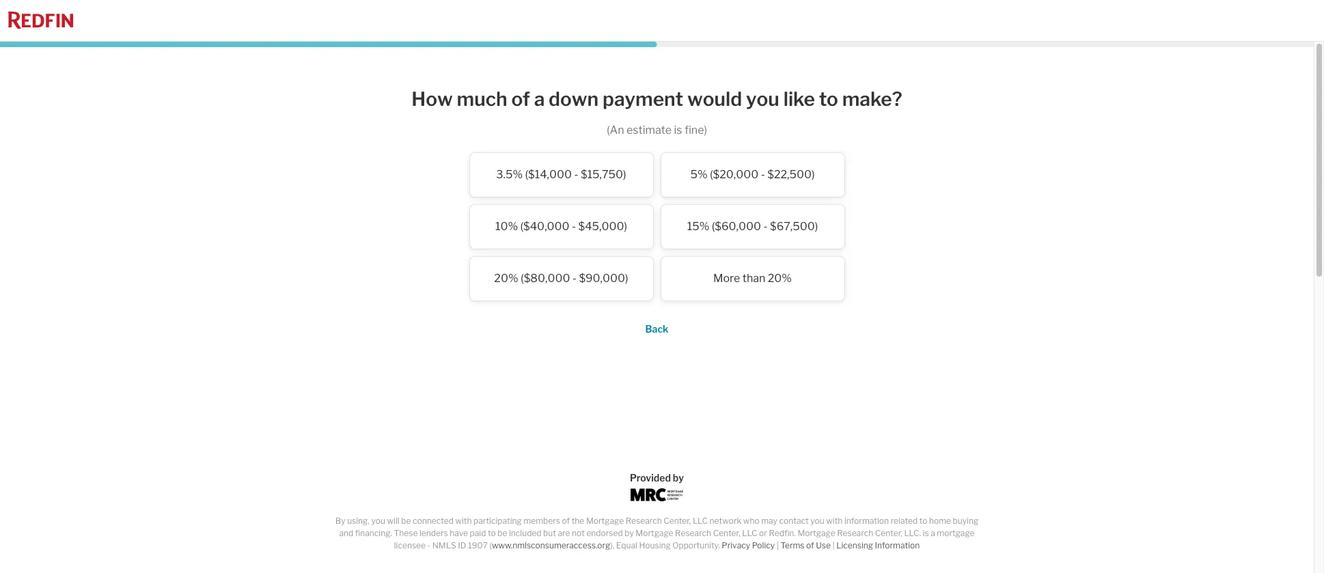 Task type: vqa. For each thing, say whether or not it's contained in the screenshot.
not
yes



Task type: describe. For each thing, give the bounding box(es) containing it.
using,
[[347, 516, 370, 526]]

0 horizontal spatial center,
[[664, 516, 691, 526]]

how much of a down payment would you like to make?
[[412, 87, 902, 111]]

not
[[572, 528, 585, 538]]

would
[[687, 87, 742, 111]]

1 horizontal spatial llc
[[742, 528, 757, 538]]

who
[[743, 516, 759, 526]]

members
[[524, 516, 560, 526]]

1907
[[468, 540, 488, 551]]

- for ($40,000
[[572, 220, 576, 233]]

privacy policy link
[[722, 540, 775, 551]]

- for ($60,000
[[763, 220, 768, 233]]

15%
[[687, 220, 709, 233]]

terms
[[781, 540, 805, 551]]

$15,750)
[[581, 168, 626, 181]]

lenders
[[419, 528, 448, 538]]

$45,000)
[[578, 220, 627, 233]]

2 with from the left
[[826, 516, 843, 526]]

licensing
[[836, 540, 873, 551]]

0 horizontal spatial be
[[401, 516, 411, 526]]

network
[[710, 516, 742, 526]]

is fine)
[[674, 123, 707, 136]]

- for ($20,000
[[761, 168, 765, 181]]

policy
[[752, 540, 775, 551]]

payment
[[603, 87, 683, 111]]

participating
[[474, 516, 522, 526]]

by inside by using, you will be connected with participating members of the mortgage research center, llc network who may contact you with information related to home buying and financing. these lenders have paid to be included but are not endorsed by mortgage research center, llc or redfin. mortgage research center, llc. is a mortgage licensee - nmls id 1907 (
[[625, 528, 634, 538]]

related
[[891, 516, 918, 526]]

home
[[929, 516, 951, 526]]

www.nmlsconsumeraccess.org link
[[492, 540, 610, 551]]

($40,000
[[520, 220, 570, 233]]

1 with from the left
[[455, 516, 472, 526]]

2 horizontal spatial you
[[810, 516, 824, 526]]

1 horizontal spatial center,
[[713, 528, 740, 538]]

1 horizontal spatial you
[[746, 87, 779, 111]]

1 | from the left
[[777, 540, 779, 551]]

($60,000
[[712, 220, 761, 233]]

0 horizontal spatial mortgage
[[586, 516, 624, 526]]

than
[[742, 272, 765, 285]]

1 horizontal spatial to
[[919, 516, 927, 526]]

id
[[458, 540, 466, 551]]

mortgage research center image
[[630, 489, 684, 501]]

back
[[645, 323, 668, 335]]

($20,000
[[710, 168, 759, 181]]

20% ($80,000 - $90,000)
[[494, 272, 628, 285]]

these
[[394, 528, 418, 538]]

$22,500)
[[767, 168, 815, 181]]

(an estimate is fine)
[[607, 123, 707, 136]]

www.nmlsconsumeraccess.org
[[492, 540, 610, 551]]

may
[[761, 516, 778, 526]]

0 vertical spatial by
[[673, 472, 684, 484]]

licensing information link
[[836, 540, 920, 551]]

mortgage
[[937, 528, 975, 538]]

$67,500)
[[770, 220, 818, 233]]

connected
[[413, 516, 454, 526]]

more
[[713, 272, 740, 285]]

2 horizontal spatial research
[[837, 528, 873, 538]]

privacy
[[722, 540, 750, 551]]

0 horizontal spatial research
[[626, 516, 662, 526]]

of for housing
[[806, 540, 814, 551]]

included
[[509, 528, 541, 538]]

much
[[457, 87, 507, 111]]

how much of a down payment would you like to make? option group
[[384, 152, 930, 308]]

of for will
[[562, 516, 570, 526]]



Task type: locate. For each thing, give the bounding box(es) containing it.
llc
[[693, 516, 708, 526], [742, 528, 757, 538]]

5% ($20,000 - $22,500)
[[690, 168, 815, 181]]

20% left ($80,000
[[494, 272, 518, 285]]

research up licensing
[[837, 528, 873, 538]]

like
[[783, 87, 815, 111]]

(
[[489, 540, 492, 551]]

provided
[[630, 472, 671, 484]]

center, down network
[[713, 528, 740, 538]]

1 horizontal spatial research
[[675, 528, 711, 538]]

center,
[[664, 516, 691, 526], [713, 528, 740, 538], [875, 528, 902, 538]]

mortgage up the endorsed
[[586, 516, 624, 526]]

1 horizontal spatial by
[[673, 472, 684, 484]]

with up the use
[[826, 516, 843, 526]]

($14,000
[[525, 168, 572, 181]]

1 horizontal spatial of
[[562, 516, 570, 526]]

by up mortgage research center "image"
[[673, 472, 684, 484]]

1 horizontal spatial with
[[826, 516, 843, 526]]

0 vertical spatial to
[[919, 516, 927, 526]]

5%
[[690, 168, 708, 181]]

- for ($80,000
[[572, 272, 577, 285]]

the
[[572, 516, 584, 526]]

- left $22,500) on the right of the page
[[761, 168, 765, 181]]

1 horizontal spatial 20%
[[768, 272, 792, 285]]

2 vertical spatial of
[[806, 540, 814, 551]]

1 vertical spatial llc
[[742, 528, 757, 538]]

0 horizontal spatial by
[[625, 528, 634, 538]]

20% right than
[[768, 272, 792, 285]]

research
[[626, 516, 662, 526], [675, 528, 711, 538], [837, 528, 873, 538]]

- down lenders
[[427, 540, 431, 551]]

research up opportunity.
[[675, 528, 711, 538]]

use
[[816, 540, 831, 551]]

0 horizontal spatial to
[[488, 528, 496, 538]]

with
[[455, 516, 472, 526], [826, 516, 843, 526]]

0 vertical spatial a
[[534, 87, 545, 111]]

0 vertical spatial be
[[401, 516, 411, 526]]

you left like
[[746, 87, 779, 111]]

provided by
[[630, 472, 684, 484]]

contact
[[779, 516, 809, 526]]

1 vertical spatial of
[[562, 516, 570, 526]]

- left $15,750)
[[574, 168, 578, 181]]

will
[[387, 516, 399, 526]]

mortgage
[[586, 516, 624, 526], [636, 528, 673, 538], [798, 528, 835, 538]]

$90,000)
[[579, 272, 628, 285]]

llc up privacy policy "link"
[[742, 528, 757, 538]]

mortgage up housing
[[636, 528, 673, 538]]

0 horizontal spatial you
[[371, 516, 385, 526]]

1 horizontal spatial a
[[931, 528, 935, 538]]

3.5%
[[496, 168, 523, 181]]

you right contact
[[810, 516, 824, 526]]

1 vertical spatial be
[[498, 528, 507, 538]]

by up equal
[[625, 528, 634, 538]]

have
[[450, 528, 468, 538]]

of right much
[[511, 87, 530, 111]]

|
[[777, 540, 779, 551], [832, 540, 835, 551]]

10% ($40,000 - $45,000)
[[495, 220, 627, 233]]

endorsed
[[586, 528, 623, 538]]

estimate
[[627, 123, 672, 136]]

0 horizontal spatial with
[[455, 516, 472, 526]]

0 vertical spatial llc
[[693, 516, 708, 526]]

- inside by using, you will be connected with participating members of the mortgage research center, llc network who may contact you with information related to home buying and financing. these lenders have paid to be included but are not endorsed by mortgage research center, llc or redfin. mortgage research center, llc. is a mortgage licensee - nmls id 1907 (
[[427, 540, 431, 551]]

you up financing.
[[371, 516, 385, 526]]

a right is
[[931, 528, 935, 538]]

0 horizontal spatial 20%
[[494, 272, 518, 285]]

0 horizontal spatial |
[[777, 540, 779, 551]]

20%
[[494, 272, 518, 285], [768, 272, 792, 285]]

-
[[574, 168, 578, 181], [761, 168, 765, 181], [572, 220, 576, 233], [763, 220, 768, 233], [572, 272, 577, 285], [427, 540, 431, 551]]

to make?
[[819, 87, 902, 111]]

back button
[[645, 323, 668, 335]]

of left "the"
[[562, 516, 570, 526]]

by
[[335, 516, 345, 526]]

down
[[549, 87, 599, 111]]

a inside by using, you will be connected with participating members of the mortgage research center, llc network who may contact you with information related to home buying and financing. these lenders have paid to be included but are not endorsed by mortgage research center, llc or redfin. mortgage research center, llc. is a mortgage licensee - nmls id 1907 (
[[931, 528, 935, 538]]

nmls
[[432, 540, 456, 551]]

opportunity.
[[673, 540, 720, 551]]

10%
[[495, 220, 518, 233]]

but
[[543, 528, 556, 538]]

center, up information
[[875, 528, 902, 538]]

by
[[673, 472, 684, 484], [625, 528, 634, 538]]

information
[[844, 516, 889, 526]]

1 horizontal spatial be
[[498, 528, 507, 538]]

- for ($14,000
[[574, 168, 578, 181]]

2 20% from the left
[[768, 272, 792, 285]]

of left the use
[[806, 540, 814, 551]]

be down the participating
[[498, 528, 507, 538]]

by using, you will be connected with participating members of the mortgage research center, llc network who may contact you with information related to home buying and financing. these lenders have paid to be included but are not endorsed by mortgage research center, llc or redfin. mortgage research center, llc. is a mortgage licensee - nmls id 1907 (
[[335, 516, 979, 551]]

1 vertical spatial to
[[488, 528, 496, 538]]

0 horizontal spatial of
[[511, 87, 530, 111]]

how
[[412, 87, 453, 111]]

information
[[875, 540, 920, 551]]

| right the use
[[832, 540, 835, 551]]

of
[[511, 87, 530, 111], [562, 516, 570, 526], [806, 540, 814, 551]]

1 20% from the left
[[494, 272, 518, 285]]

redfin.
[[769, 528, 796, 538]]

2 horizontal spatial of
[[806, 540, 814, 551]]

be
[[401, 516, 411, 526], [498, 528, 507, 538]]

2 horizontal spatial mortgage
[[798, 528, 835, 538]]

licensee
[[394, 540, 426, 551]]

to up is
[[919, 516, 927, 526]]

be up these
[[401, 516, 411, 526]]

1 horizontal spatial mortgage
[[636, 528, 673, 538]]

a left down
[[534, 87, 545, 111]]

terms of use link
[[781, 540, 831, 551]]

is
[[923, 528, 929, 538]]

(an
[[607, 123, 624, 136]]

3.5% ($14,000 - $15,750)
[[496, 168, 626, 181]]

paid
[[470, 528, 486, 538]]

15% ($60,000 - $67,500)
[[687, 220, 818, 233]]

with up "have" on the left
[[455, 516, 472, 526]]

- left $45,000)
[[572, 220, 576, 233]]

buying
[[953, 516, 979, 526]]

0 vertical spatial of
[[511, 87, 530, 111]]

2 horizontal spatial center,
[[875, 528, 902, 538]]

1 vertical spatial a
[[931, 528, 935, 538]]

center, up opportunity.
[[664, 516, 691, 526]]

housing
[[639, 540, 671, 551]]

).
[[610, 540, 614, 551]]

mortgage up the use
[[798, 528, 835, 538]]

and
[[339, 528, 353, 538]]

($80,000
[[521, 272, 570, 285]]

you
[[746, 87, 779, 111], [371, 516, 385, 526], [810, 516, 824, 526]]

0 horizontal spatial a
[[534, 87, 545, 111]]

are
[[558, 528, 570, 538]]

of inside by using, you will be connected with participating members of the mortgage research center, llc network who may contact you with information related to home buying and financing. these lenders have paid to be included but are not endorsed by mortgage research center, llc or redfin. mortgage research center, llc. is a mortgage licensee - nmls id 1907 (
[[562, 516, 570, 526]]

more than 20%
[[713, 272, 792, 285]]

0 horizontal spatial llc
[[693, 516, 708, 526]]

- left $90,000)
[[572, 272, 577, 285]]

| down redfin. on the bottom right of page
[[777, 540, 779, 551]]

a
[[534, 87, 545, 111], [931, 528, 935, 538]]

2 | from the left
[[832, 540, 835, 551]]

llc.
[[904, 528, 921, 538]]

to up (
[[488, 528, 496, 538]]

llc up opportunity.
[[693, 516, 708, 526]]

financing.
[[355, 528, 392, 538]]

1 horizontal spatial |
[[832, 540, 835, 551]]

research up housing
[[626, 516, 662, 526]]

equal
[[616, 540, 637, 551]]

- left $67,500)
[[763, 220, 768, 233]]

1 vertical spatial by
[[625, 528, 634, 538]]

or
[[759, 528, 767, 538]]

to
[[919, 516, 927, 526], [488, 528, 496, 538]]

www.nmlsconsumeraccess.org ). equal housing opportunity. privacy policy | terms of use | licensing information
[[492, 540, 920, 551]]



